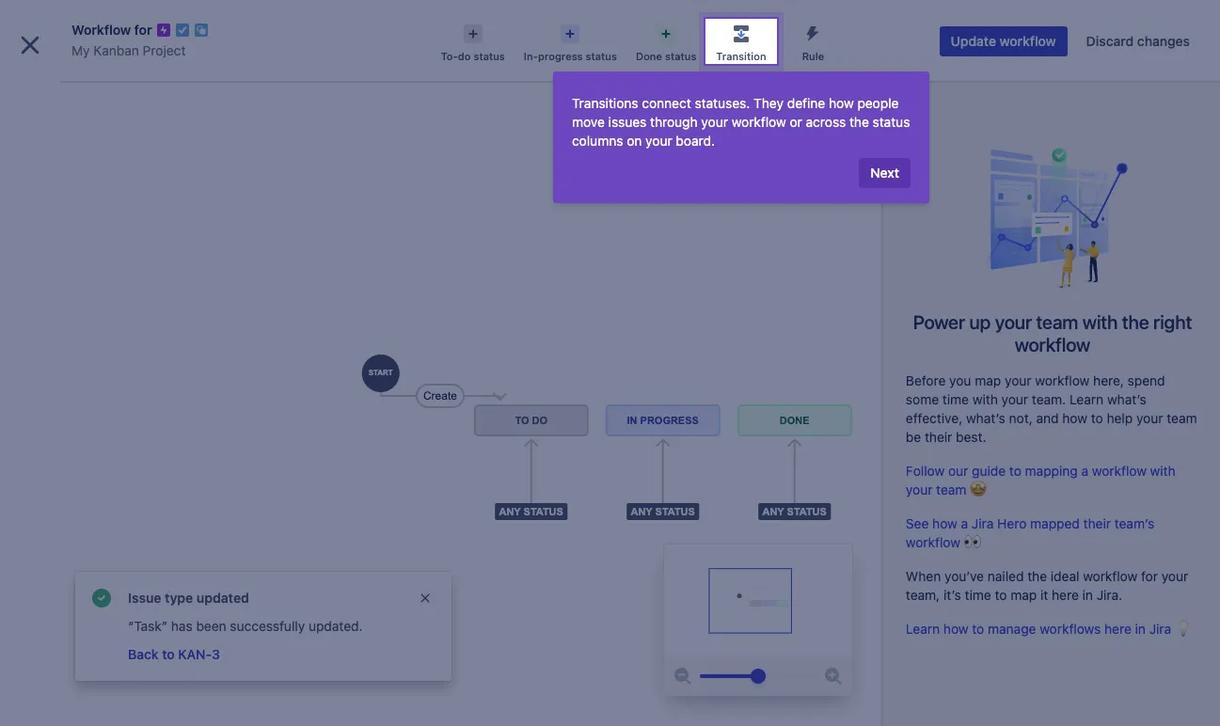 Task type: vqa. For each thing, say whether or not it's contained in the screenshot.
"Task"
yes



Task type: describe. For each thing, give the bounding box(es) containing it.
be
[[906, 430, 922, 446]]

up
[[970, 312, 991, 334]]

managed
[[113, 660, 163, 674]]

it's
[[944, 588, 962, 604]]

status inside the transitions connect statuses. they define how people move issues through your workflow or across the status columns on your board.
[[873, 114, 911, 130]]

team's
[[1115, 516, 1155, 532]]

with inside follow our guide to mapping a workflow with your team
[[1151, 463, 1176, 479]]

in inside when you've nailed the ideal workflow for your team, it's time to map it here in jira.
[[1083, 588, 1094, 604]]

their inside before you map your workflow here, spend some time with your team. learn what's effective, what's not, and how to help your team be their best.
[[925, 430, 953, 446]]

1 horizontal spatial jira
[[1150, 622, 1172, 638]]

move
[[572, 114, 605, 130]]

the inside when you've nailed the ideal workflow for your team, it's time to map it here in jira.
[[1028, 569, 1048, 585]]

successfully
[[230, 618, 305, 634]]

1 vertical spatial in
[[1136, 622, 1147, 638]]

to inside before you map your workflow here, spend some time with your team. learn what's effective, what's not, and how to help your team be their best.
[[1092, 411, 1104, 427]]

people
[[858, 95, 899, 111]]

before you map your workflow here, spend some time with your team. learn what's effective, what's not, and how to help your team be their best.
[[906, 373, 1198, 446]]

learn more
[[82, 685, 144, 699]]

a for project
[[72, 660, 78, 674]]

1 vertical spatial here
[[1105, 622, 1132, 638]]

1 vertical spatial kanban
[[79, 82, 126, 98]]

in-
[[524, 50, 538, 62]]

right
[[1154, 312, 1193, 334]]

they
[[754, 95, 784, 111]]

your inside "power up your team with the right workflow"
[[996, 312, 1033, 334]]

1 horizontal spatial what's
[[1108, 392, 1147, 408]]

to-do status button
[[432, 19, 515, 64]]

back
[[128, 647, 159, 663]]

statuses.
[[695, 95, 751, 111]]

define
[[788, 95, 826, 111]]

"task"
[[128, 618, 168, 634]]

team inside follow our guide to mapping a workflow with your team
[[937, 482, 967, 498]]

it
[[1041, 588, 1049, 604]]

been
[[196, 618, 227, 634]]

power up your team with the right workflow
[[914, 312, 1193, 356]]

close workflow editor image
[[15, 30, 45, 60]]

create banner
[[0, 0, 1221, 53]]

done status
[[636, 50, 697, 62]]

success image
[[90, 587, 113, 610]]

dismiss image
[[418, 591, 433, 606]]

manage
[[988, 622, 1037, 638]]

hero
[[998, 516, 1027, 532]]

best.
[[957, 430, 987, 446]]

my inside my kanban project link
[[72, 42, 90, 58]]

learn more button
[[82, 685, 144, 700]]

you're
[[23, 660, 56, 674]]

ideal
[[1051, 569, 1080, 585]]

Zoom level range field
[[700, 658, 817, 696]]

"task" has been successfully updated.
[[128, 618, 363, 634]]

workflows
[[1040, 622, 1102, 638]]

before
[[906, 373, 946, 389]]

kan-
[[178, 647, 212, 663]]

done
[[636, 50, 663, 62]]

time inside when you've nailed the ideal workflow for your team, it's time to map it here in jira.
[[965, 588, 992, 604]]

issues
[[609, 114, 647, 130]]

workflow
[[72, 22, 131, 38]]

in-progress status
[[524, 50, 618, 62]]

workflow inside the transitions connect statuses. they define how people move issues through your workflow or across the status columns on your board.
[[732, 114, 787, 130]]

follow
[[906, 463, 945, 479]]

workflow for
[[72, 22, 152, 38]]

not,
[[1010, 411, 1033, 427]]

back to kan-3
[[128, 647, 220, 663]]

project
[[166, 660, 203, 674]]

more
[[116, 685, 144, 699]]

how down it's
[[944, 622, 969, 638]]

map inside before you map your workflow here, spend some time with your team. learn what's effective, what's not, and how to help your team be their best.
[[975, 373, 1002, 389]]

effective,
[[906, 411, 963, 427]]

some
[[906, 392, 940, 408]]

to left manage
[[973, 622, 985, 638]]

follow our guide to mapping a workflow with your team
[[906, 463, 1176, 498]]

a for mapped
[[962, 516, 969, 532]]

to inside when you've nailed the ideal workflow for your team, it's time to map it here in jira.
[[995, 588, 1008, 604]]

update workflow
[[951, 33, 1057, 49]]

team.
[[1033, 392, 1067, 408]]

to-
[[441, 50, 458, 62]]

1 vertical spatial my kanban project
[[56, 82, 175, 98]]

mapping
[[1026, 463, 1079, 479]]

workflow inside see how a jira hero mapped their team's workflow
[[906, 535, 961, 551]]

you
[[950, 373, 972, 389]]

team-
[[82, 660, 113, 674]]

workflow inside before you map your workflow here, spend some time with your team. learn what's effective, what's not, and how to help your team be their best.
[[1036, 373, 1090, 389]]

issue
[[128, 590, 161, 606]]

or
[[790, 114, 803, 130]]

to inside follow our guide to mapping a workflow with your team
[[1010, 463, 1022, 479]]

see
[[906, 516, 929, 532]]

👀
[[965, 535, 982, 551]]

team inside before you map your workflow here, spend some time with your team. learn what's effective, what's not, and how to help your team be their best.
[[1168, 411, 1198, 427]]

in-progress status button
[[515, 19, 627, 64]]

rule
[[803, 50, 825, 62]]

discard changes button
[[1076, 26, 1202, 56]]

workflow inside follow our guide to mapping a workflow with your team
[[1093, 463, 1147, 479]]

next button
[[860, 158, 911, 188]]

progress
[[538, 50, 583, 62]]

back to kan-3 button
[[126, 644, 222, 666]]

connect
[[642, 95, 692, 111]]

here,
[[1094, 373, 1125, 389]]

columns
[[572, 133, 624, 149]]

a inside follow our guide to mapping a workflow with your team
[[1082, 463, 1089, 479]]

1 vertical spatial what's
[[967, 411, 1006, 427]]

your inside when you've nailed the ideal workflow for your team, it's time to map it here in jira.
[[1162, 569, 1189, 585]]

3
[[212, 647, 220, 663]]

updated.
[[309, 618, 363, 634]]

transitions connect statuses. they define how people move issues through your workflow or across the status columns on your board.
[[572, 95, 911, 149]]

my kanban project link
[[72, 40, 186, 62]]

create button
[[686, 11, 750, 41]]

with inside "power up your team with the right workflow"
[[1083, 312, 1119, 334]]

update workflow button
[[940, 26, 1068, 56]]

0 vertical spatial my kanban project
[[72, 42, 186, 58]]

with inside before you map your workflow here, spend some time with your team. learn what's effective, what's not, and how to help your team be their best.
[[973, 392, 999, 408]]

2 vertical spatial in
[[60, 660, 69, 674]]

see how a jira hero mapped their team's workflow
[[906, 516, 1155, 551]]

workflow inside when you've nailed the ideal workflow for your team, it's time to map it here in jira.
[[1084, 569, 1138, 585]]



Task type: locate. For each thing, give the bounding box(es) containing it.
next
[[871, 165, 900, 181]]

2 vertical spatial team
[[937, 482, 967, 498]]

here
[[1052, 588, 1080, 604], [1105, 622, 1132, 638]]

how right see
[[933, 516, 958, 532]]

0 vertical spatial their
[[925, 430, 953, 446]]

in left 💡
[[1136, 622, 1147, 638]]

my kanban project down workflow for
[[72, 42, 186, 58]]

workflow inside button
[[1000, 33, 1057, 49]]

time
[[943, 392, 970, 408], [965, 588, 992, 604]]

2 horizontal spatial team
[[1168, 411, 1198, 427]]

and
[[1037, 411, 1060, 427]]

status right do
[[474, 50, 505, 62]]

when
[[906, 569, 942, 585]]

back to kan-3 link
[[128, 647, 220, 663]]

learn inside button
[[82, 685, 113, 699]]

has
[[171, 618, 193, 634]]

2 horizontal spatial in
[[1136, 622, 1147, 638]]

status right done
[[666, 50, 697, 62]]

transition button
[[706, 19, 778, 64], [706, 19, 778, 64]]

through
[[651, 114, 698, 130]]

status inside popup button
[[586, 50, 618, 62]]

project
[[143, 42, 186, 58], [130, 82, 175, 98]]

time down you've
[[965, 588, 992, 604]]

workflow inside "power up your team with the right workflow"
[[1015, 335, 1091, 356]]

how inside before you map your workflow here, spend some time with your team. learn what's effective, what's not, and how to help your team be their best.
[[1063, 411, 1088, 427]]

when you've nailed the ideal workflow for your team, it's time to map it here in jira.
[[906, 569, 1189, 604]]

a left team-
[[72, 660, 78, 674]]

0 vertical spatial time
[[943, 392, 970, 408]]

1 horizontal spatial a
[[962, 516, 969, 532]]

1 horizontal spatial in
[[1083, 588, 1094, 604]]

1 horizontal spatial their
[[1084, 516, 1112, 532]]

project down workflow for
[[143, 42, 186, 58]]

to
[[1092, 411, 1104, 427], [1010, 463, 1022, 479], [995, 588, 1008, 604], [973, 622, 985, 638], [162, 647, 175, 663]]

your
[[702, 114, 729, 130], [646, 133, 673, 149], [996, 312, 1033, 334], [1005, 373, 1032, 389], [1002, 392, 1029, 408], [1137, 411, 1164, 427], [906, 482, 933, 498], [1162, 569, 1189, 585]]

0 horizontal spatial with
[[973, 392, 999, 408]]

2 horizontal spatial a
[[1082, 463, 1089, 479]]

1 horizontal spatial team
[[1037, 312, 1079, 334]]

in left jira. at bottom right
[[1083, 588, 1094, 604]]

status
[[474, 50, 505, 62], [586, 50, 618, 62], [666, 50, 697, 62], [873, 114, 911, 130]]

spend
[[1128, 373, 1166, 389]]

🤩
[[971, 482, 988, 498]]

kanban down my kanban project link
[[79, 82, 126, 98]]

you're in the workflow viewfinder, use the arrow keys to move it element
[[665, 545, 853, 658]]

0 horizontal spatial their
[[925, 430, 953, 446]]

0 vertical spatial kanban
[[93, 42, 139, 58]]

what's up best.
[[967, 411, 1006, 427]]

for inside when you've nailed the ideal workflow for your team, it's time to map it here in jira.
[[1142, 569, 1159, 585]]

1 horizontal spatial for
[[1142, 569, 1159, 585]]

1 vertical spatial time
[[965, 588, 992, 604]]

2 horizontal spatial the
[[1123, 312, 1150, 334]]

1 vertical spatial with
[[973, 392, 999, 408]]

with up team's at the bottom right
[[1151, 463, 1176, 479]]

rule button
[[778, 19, 849, 64]]

my kanban project down my kanban project link
[[56, 82, 175, 98]]

their left team's at the bottom right
[[1084, 516, 1112, 532]]

the up the it
[[1028, 569, 1048, 585]]

2 horizontal spatial learn
[[1070, 392, 1104, 408]]

their
[[925, 430, 953, 446], [1084, 516, 1112, 532]]

map left the it
[[1011, 588, 1038, 604]]

0 horizontal spatial team
[[937, 482, 967, 498]]

0 vertical spatial map
[[975, 373, 1002, 389]]

0 horizontal spatial map
[[975, 373, 1002, 389]]

to right guide
[[1010, 463, 1022, 479]]

1 vertical spatial a
[[962, 516, 969, 532]]

0 vertical spatial the
[[850, 114, 870, 130]]

to down the nailed
[[995, 588, 1008, 604]]

map right you
[[975, 373, 1002, 389]]

zoom in image
[[823, 666, 845, 688]]

0 vertical spatial my
[[72, 42, 90, 58]]

do
[[458, 50, 471, 62]]

1 vertical spatial learn
[[906, 622, 941, 638]]

learn down here,
[[1070, 392, 1104, 408]]

for down team's at the bottom right
[[1142, 569, 1159, 585]]

status down people
[[873, 114, 911, 130]]

guide
[[973, 463, 1006, 479]]

0 vertical spatial a
[[1082, 463, 1089, 479]]

workflow
[[1000, 33, 1057, 49], [732, 114, 787, 130], [1015, 335, 1091, 356], [1036, 373, 1090, 389], [1093, 463, 1147, 479], [906, 535, 961, 551], [1084, 569, 1138, 585]]

0 vertical spatial team
[[1037, 312, 1079, 334]]

our
[[949, 463, 969, 479]]

across
[[806, 114, 846, 130]]

jira inside see how a jira hero mapped their team's workflow
[[972, 516, 994, 532]]

changes
[[1138, 33, 1191, 49]]

transitions
[[572, 95, 639, 111]]

done status button
[[627, 19, 706, 64]]

💡
[[1176, 622, 1193, 638]]

for up my kanban project link
[[134, 22, 152, 38]]

team
[[1037, 312, 1079, 334], [1168, 411, 1198, 427], [937, 482, 967, 498]]

you've
[[945, 569, 985, 585]]

how inside the transitions connect statuses. they define how people move issues through your workflow or across the status columns on your board.
[[829, 95, 854, 111]]

team down our
[[937, 482, 967, 498]]

updated
[[197, 590, 249, 606]]

your inside follow our guide to mapping a workflow with your team
[[906, 482, 933, 498]]

to left help
[[1092, 411, 1104, 427]]

0 horizontal spatial the
[[850, 114, 870, 130]]

power
[[914, 312, 966, 334]]

with up here,
[[1083, 312, 1119, 334]]

0 horizontal spatial in
[[60, 660, 69, 674]]

here inside when you've nailed the ideal workflow for your team, it's time to map it here in jira.
[[1052, 588, 1080, 604]]

1 vertical spatial map
[[1011, 588, 1038, 604]]

2 horizontal spatial with
[[1151, 463, 1176, 479]]

learn down team-
[[82, 685, 113, 699]]

discard
[[1087, 33, 1135, 49]]

to right back
[[162, 647, 175, 663]]

1 horizontal spatial the
[[1028, 569, 1048, 585]]

the down people
[[850, 114, 870, 130]]

the
[[850, 114, 870, 130], [1123, 312, 1150, 334], [1028, 569, 1048, 585]]

the inside "power up your team with the right workflow"
[[1123, 312, 1150, 334]]

0 vertical spatial project
[[143, 42, 186, 58]]

the left right
[[1123, 312, 1150, 334]]

learn for learn more
[[82, 685, 113, 699]]

1 vertical spatial for
[[1142, 569, 1159, 585]]

mapped
[[1031, 516, 1081, 532]]

a right mapping
[[1082, 463, 1089, 479]]

2 vertical spatial a
[[72, 660, 78, 674]]

with
[[1083, 312, 1119, 334], [973, 392, 999, 408], [1151, 463, 1176, 479]]

learn inside before you map your workflow here, spend some time with your team. learn what's effective, what's not, and how to help your team be their best.
[[1070, 392, 1104, 408]]

0 vertical spatial for
[[134, 22, 152, 38]]

for
[[134, 22, 152, 38], [1142, 569, 1159, 585]]

team right help
[[1168, 411, 1198, 427]]

what's
[[1108, 392, 1147, 408], [967, 411, 1006, 427]]

2 vertical spatial the
[[1028, 569, 1048, 585]]

here down jira. at bottom right
[[1105, 622, 1132, 638]]

0 horizontal spatial learn
[[82, 685, 113, 699]]

primary element
[[11, 0, 863, 53]]

jira
[[972, 516, 994, 532], [1150, 622, 1172, 638]]

1 vertical spatial jira
[[1150, 622, 1172, 638]]

zoom out image
[[672, 666, 695, 688]]

kanban down workflow for
[[93, 42, 139, 58]]

the inside the transitions connect statuses. they define how people move issues through your workflow or across the status columns on your board.
[[850, 114, 870, 130]]

how
[[829, 95, 854, 111], [1063, 411, 1088, 427], [933, 516, 958, 532], [944, 622, 969, 638]]

on
[[627, 133, 642, 149]]

learn
[[1070, 392, 1104, 408], [906, 622, 941, 638], [82, 685, 113, 699]]

help
[[1108, 411, 1134, 427]]

nailed
[[988, 569, 1025, 585]]

1 vertical spatial team
[[1168, 411, 1198, 427]]

with up best.
[[973, 392, 999, 408]]

discard changes
[[1087, 33, 1191, 49]]

0 vertical spatial in
[[1083, 588, 1094, 604]]

how right and at bottom
[[1063, 411, 1088, 427]]

0 vertical spatial here
[[1052, 588, 1080, 604]]

you're in a team-managed project
[[23, 660, 203, 674]]

0 horizontal spatial for
[[134, 22, 152, 38]]

to inside button
[[162, 647, 175, 663]]

their inside see how a jira hero mapped their team's workflow
[[1084, 516, 1112, 532]]

jira left 💡
[[1150, 622, 1172, 638]]

transition
[[717, 50, 767, 62], [717, 50, 767, 62]]

in right you're
[[60, 660, 69, 674]]

team inside "power up your team with the right workflow"
[[1037, 312, 1079, 334]]

group
[[8, 345, 218, 447], [8, 345, 218, 396], [8, 396, 218, 447]]

learn for learn how to manage workflows here in jira 💡
[[906, 622, 941, 638]]

a inside see how a jira hero mapped their team's workflow
[[962, 516, 969, 532]]

time inside before you map your workflow here, spend some time with your team. learn what's effective, what's not, and how to help your team be their best.
[[943, 392, 970, 408]]

to-do status
[[441, 50, 505, 62]]

learn down the team,
[[906, 622, 941, 638]]

2 vertical spatial learn
[[82, 685, 113, 699]]

1 vertical spatial project
[[130, 82, 175, 98]]

in
[[1083, 588, 1094, 604], [1136, 622, 1147, 638], [60, 660, 69, 674]]

project down my kanban project link
[[130, 82, 175, 98]]

1 vertical spatial their
[[1084, 516, 1112, 532]]

issue type updated
[[128, 590, 249, 606]]

0 horizontal spatial a
[[72, 660, 78, 674]]

kanban
[[93, 42, 139, 58], [79, 82, 126, 98]]

1 vertical spatial my
[[56, 82, 76, 98]]

0 vertical spatial what's
[[1108, 392, 1147, 408]]

jira.
[[1097, 588, 1123, 604]]

team right up
[[1037, 312, 1079, 334]]

board.
[[676, 133, 715, 149]]

1 horizontal spatial learn
[[906, 622, 941, 638]]

0 horizontal spatial jira
[[972, 516, 994, 532]]

Search field
[[863, 11, 1052, 41]]

1 horizontal spatial with
[[1083, 312, 1119, 334]]

0 horizontal spatial what's
[[967, 411, 1006, 427]]

jira up 👀 at the bottom right of the page
[[972, 516, 994, 532]]

time down you
[[943, 392, 970, 408]]

create
[[697, 18, 738, 34]]

what's up help
[[1108, 392, 1147, 408]]

their down effective,
[[925, 430, 953, 446]]

0 horizontal spatial here
[[1052, 588, 1080, 604]]

learn how to manage workflows here in jira 💡
[[906, 622, 1193, 638]]

how inside see how a jira hero mapped their team's workflow
[[933, 516, 958, 532]]

team,
[[906, 588, 941, 604]]

0 vertical spatial with
[[1083, 312, 1119, 334]]

here down ideal
[[1052, 588, 1080, 604]]

2 vertical spatial with
[[1151, 463, 1176, 479]]

1 vertical spatial the
[[1123, 312, 1150, 334]]

status right the progress
[[586, 50, 618, 62]]

1 horizontal spatial map
[[1011, 588, 1038, 604]]

1 horizontal spatial here
[[1105, 622, 1132, 638]]

0 vertical spatial learn
[[1070, 392, 1104, 408]]

jira software image
[[49, 15, 175, 38], [49, 15, 175, 38]]

0 vertical spatial jira
[[972, 516, 994, 532]]

how up across
[[829, 95, 854, 111]]

map inside when you've nailed the ideal workflow for your team, it's time to map it here in jira.
[[1011, 588, 1038, 604]]

a up 👀 at the bottom right of the page
[[962, 516, 969, 532]]



